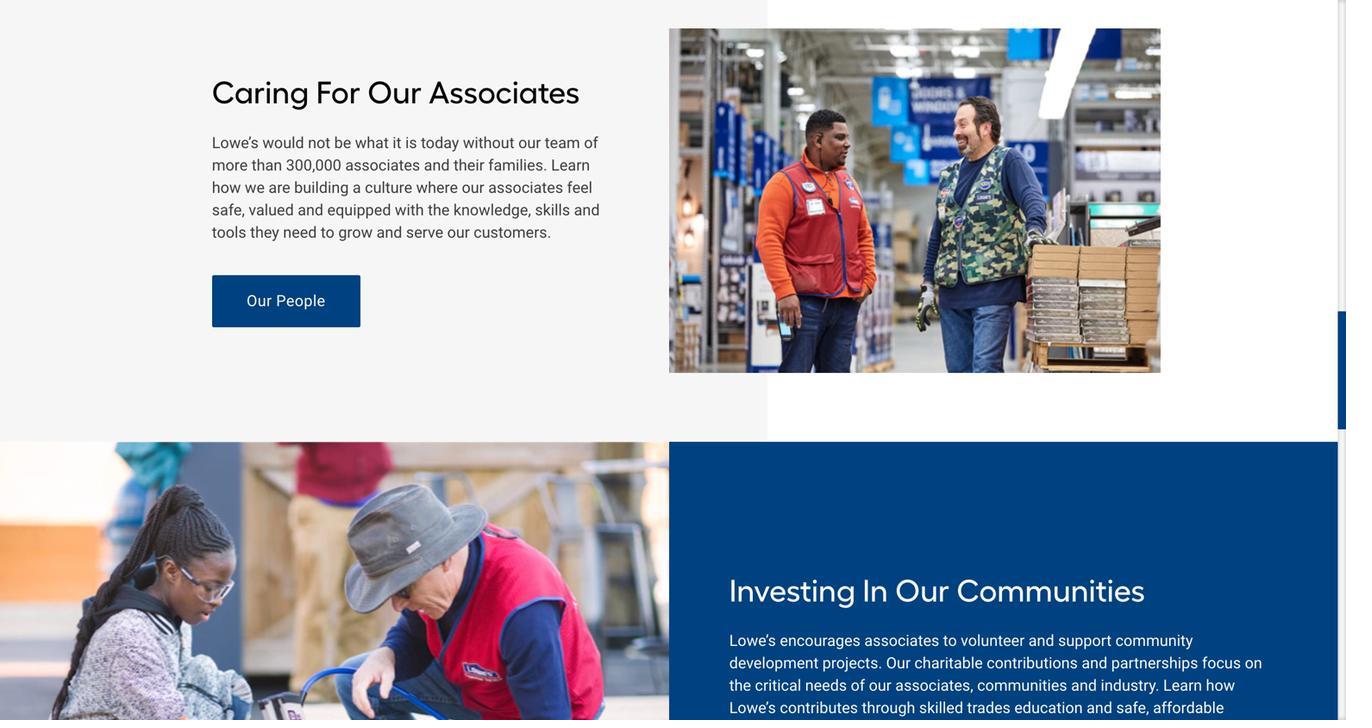 Task type: describe. For each thing, give the bounding box(es) containing it.
the inside the lowe's would not be what it is today without our team of more than 300,000 associates and their families. learn how we are building a culture where our associates feel safe, valued and equipped with the knowledge, skills and tools they need to grow and serve our customers.
[[428, 201, 450, 219]]

the inside lowe's encourages associates to volunteer and support community development projects. our charitable contributions and partnerships focus on the critical needs of our associates, communities and industry. learn how lowe's contributes through skilled trades education and safe, afforda
[[729, 677, 751, 695]]

projects.
[[822, 655, 882, 673]]

education
[[1014, 700, 1083, 718]]

focus
[[1202, 655, 1241, 673]]

contributions
[[987, 655, 1078, 673]]

associates
[[429, 74, 580, 111]]

support
[[1058, 633, 1112, 651]]

families.
[[488, 157, 547, 175]]

knowledge,
[[453, 201, 531, 219]]

people
[[276, 292, 325, 310]]

our down their on the left top of page
[[462, 179, 484, 197]]

through
[[862, 700, 915, 718]]

they
[[250, 224, 279, 242]]

without
[[463, 134, 514, 152]]

our inside lowe's encourages associates to volunteer and support community development projects. our charitable contributions and partnerships focus on the critical needs of our associates, communities and industry. learn how lowe's contributes through skilled trades education and safe, afforda
[[886, 655, 911, 673]]

of inside the lowe's would not be what it is today without our team of more than 300,000 associates and their families. learn how we are building a culture where our associates feel safe, valued and equipped with the knowledge, skills and tools they need to grow and serve our customers.
[[584, 134, 598, 152]]

lowe's would not be what it is today without our team of more than 300,000 associates and their families. learn how we are building a culture where our associates feel safe, valued and equipped with the knowledge, skills and tools they need to grow and serve our customers.
[[212, 134, 600, 242]]

investing in our communities
[[729, 573, 1145, 610]]

encourages
[[780, 633, 861, 651]]

on
[[1245, 655, 1262, 673]]

and up "where"
[[424, 157, 450, 175]]

our right in
[[895, 573, 950, 610]]

and down support
[[1082, 655, 1107, 673]]

community
[[1115, 633, 1193, 651]]

charitable
[[914, 655, 983, 673]]

lowe's for investing in our communities
[[729, 633, 776, 651]]

associates inside lowe's encourages associates to volunteer and support community development projects. our charitable contributions and partnerships focus on the critical needs of our associates, communities and industry. learn how lowe's contributes through skilled trades education and safe, afforda
[[864, 633, 939, 651]]

be
[[334, 134, 351, 152]]

and up need
[[298, 201, 323, 219]]

what
[[355, 134, 389, 152]]

valued
[[249, 201, 294, 219]]

building
[[294, 179, 349, 197]]

to inside lowe's encourages associates to volunteer and support community development projects. our charitable contributions and partnerships focus on the critical needs of our associates, communities and industry. learn how lowe's contributes through skilled trades education and safe, afforda
[[943, 633, 957, 651]]

and up education
[[1071, 677, 1097, 695]]

is
[[405, 134, 417, 152]]

team
[[545, 134, 580, 152]]

feel
[[567, 179, 592, 197]]

lowe's for caring for our associates
[[212, 134, 259, 152]]

how inside the lowe's would not be what it is today without our team of more than 300,000 associates and their families. learn how we are building a culture where our associates feel safe, valued and equipped with the knowledge, skills and tools they need to grow and serve our customers.
[[212, 179, 241, 197]]

1 vertical spatial associates
[[488, 179, 563, 197]]

not
[[308, 134, 330, 152]]

in
[[863, 573, 888, 610]]

and up the contributions
[[1029, 633, 1054, 651]]

safe, inside the lowe's would not be what it is today without our team of more than 300,000 associates and their families. learn how we are building a culture where our associates feel safe, valued and equipped with the knowledge, skills and tools they need to grow and serve our customers.
[[212, 201, 245, 219]]

safe, inside lowe's encourages associates to volunteer and support community development projects. our charitable contributions and partnerships focus on the critical needs of our associates, communities and industry. learn how lowe's contributes through skilled trades education and safe, afforda
[[1116, 700, 1149, 718]]

and down feel
[[574, 201, 600, 219]]

our people
[[247, 292, 325, 310]]

it
[[393, 134, 401, 152]]

serve
[[406, 224, 443, 242]]

industry.
[[1101, 677, 1159, 695]]

customers.
[[474, 224, 551, 242]]

their
[[454, 157, 484, 175]]

of inside lowe's encourages associates to volunteer and support community development projects. our charitable contributions and partnerships focus on the critical needs of our associates, communities and industry. learn how lowe's contributes through skilled trades education and safe, afforda
[[851, 677, 865, 695]]

development
[[729, 655, 819, 673]]



Task type: vqa. For each thing, say whether or not it's contained in the screenshot.
culture
yes



Task type: locate. For each thing, give the bounding box(es) containing it.
1 horizontal spatial of
[[851, 677, 865, 695]]

and down industry.
[[1087, 700, 1112, 718]]

the
[[428, 201, 450, 219], [729, 677, 751, 695]]

how inside lowe's encourages associates to volunteer and support community development projects. our charitable contributions and partnerships focus on the critical needs of our associates, communities and industry. learn how lowe's contributes through skilled trades education and safe, afforda
[[1206, 677, 1235, 695]]

our up it
[[368, 74, 422, 111]]

to
[[321, 224, 334, 242], [943, 633, 957, 651]]

associates up charitable
[[864, 633, 939, 651]]

with
[[395, 201, 424, 219]]

1 vertical spatial safe,
[[1116, 700, 1149, 718]]

0 horizontal spatial safe,
[[212, 201, 245, 219]]

1 vertical spatial how
[[1206, 677, 1235, 695]]

0 vertical spatial safe,
[[212, 201, 245, 219]]

0 vertical spatial of
[[584, 134, 598, 152]]

our up 'through'
[[869, 677, 892, 695]]

our up families.
[[518, 134, 541, 152]]

learn
[[551, 157, 590, 175], [1163, 677, 1202, 695]]

for
[[316, 74, 360, 111]]

skills
[[535, 201, 570, 219]]

today
[[421, 134, 459, 152]]

would
[[262, 134, 304, 152]]

our left the people
[[247, 292, 272, 310]]

0 vertical spatial learn
[[551, 157, 590, 175]]

more
[[212, 157, 248, 175]]

associates down families.
[[488, 179, 563, 197]]

needs
[[805, 677, 847, 695]]

our
[[368, 74, 422, 111], [247, 292, 272, 310], [895, 573, 950, 610], [886, 655, 911, 673]]

lowe's
[[212, 134, 259, 152], [729, 633, 776, 651], [729, 700, 776, 718]]

0 horizontal spatial the
[[428, 201, 450, 219]]

our people link
[[212, 275, 360, 328]]

skilled
[[919, 700, 963, 718]]

caring for our associates
[[212, 74, 580, 111]]

trades
[[967, 700, 1011, 718]]

our
[[518, 134, 541, 152], [462, 179, 484, 197], [447, 224, 470, 242], [869, 677, 892, 695]]

1 horizontal spatial safe,
[[1116, 700, 1149, 718]]

300,000
[[286, 157, 341, 175]]

equipped
[[327, 201, 391, 219]]

learn down team
[[551, 157, 590, 175]]

need
[[283, 224, 317, 242]]

1 vertical spatial lowe's
[[729, 633, 776, 651]]

1 vertical spatial of
[[851, 677, 865, 695]]

our inside lowe's encourages associates to volunteer and support community development projects. our charitable contributions and partnerships focus on the critical needs of our associates, communities and industry. learn how lowe's contributes through skilled trades education and safe, afforda
[[869, 677, 892, 695]]

of right team
[[584, 134, 598, 152]]

0 horizontal spatial learn
[[551, 157, 590, 175]]

2 horizontal spatial associates
[[864, 633, 939, 651]]

how
[[212, 179, 241, 197], [1206, 677, 1235, 695]]

lowe's up more
[[212, 134, 259, 152]]

are
[[269, 179, 290, 197]]

and down the with
[[376, 224, 402, 242]]

associates,
[[895, 677, 973, 695]]

how down more
[[212, 179, 241, 197]]

learn down partnerships
[[1163, 677, 1202, 695]]

to up charitable
[[943, 633, 957, 651]]

culture
[[365, 179, 412, 197]]

0 vertical spatial lowe's
[[212, 134, 259, 152]]

lowe's encourages associates to volunteer and support community development projects. our charitable contributions and partnerships focus on the critical needs of our associates, communities and industry. learn how lowe's contributes through skilled trades education and safe, afforda
[[729, 633, 1262, 721]]

where
[[416, 179, 458, 197]]

learn inside lowe's encourages associates to volunteer and support community development projects. our charitable contributions and partnerships focus on the critical needs of our associates, communities and industry. learn how lowe's contributes through skilled trades education and safe, afforda
[[1163, 677, 1202, 695]]

2 vertical spatial associates
[[864, 633, 939, 651]]

our up the associates,
[[886, 655, 911, 673]]

1 horizontal spatial the
[[729, 677, 751, 695]]

grow
[[338, 224, 373, 242]]

0 horizontal spatial of
[[584, 134, 598, 152]]

0 horizontal spatial how
[[212, 179, 241, 197]]

than
[[252, 157, 282, 175]]

the down "where"
[[428, 201, 450, 219]]

a
[[353, 179, 361, 197]]

0 vertical spatial how
[[212, 179, 241, 197]]

the left critical
[[729, 677, 751, 695]]

0 vertical spatial to
[[321, 224, 334, 242]]

0 horizontal spatial to
[[321, 224, 334, 242]]

0 vertical spatial the
[[428, 201, 450, 219]]

safe,
[[212, 201, 245, 219], [1116, 700, 1149, 718]]

lowe's inside the lowe's would not be what it is today without our team of more than 300,000 associates and their families. learn how we are building a culture where our associates feel safe, valued and equipped with the knowledge, skills and tools they need to grow and serve our customers.
[[212, 134, 259, 152]]

0 vertical spatial associates
[[345, 157, 420, 175]]

safe, down industry.
[[1116, 700, 1149, 718]]

partnerships
[[1111, 655, 1198, 673]]

0 horizontal spatial associates
[[345, 157, 420, 175]]

associates
[[345, 157, 420, 175], [488, 179, 563, 197], [864, 633, 939, 651]]

of
[[584, 134, 598, 152], [851, 677, 865, 695]]

1 vertical spatial the
[[729, 677, 751, 695]]

investing
[[729, 573, 856, 610]]

1 vertical spatial learn
[[1163, 677, 1202, 695]]

communities
[[977, 677, 1067, 695]]

2 vertical spatial lowe's
[[729, 700, 776, 718]]

caring
[[212, 74, 309, 111]]

1 horizontal spatial to
[[943, 633, 957, 651]]

tools
[[212, 224, 246, 242]]

critical
[[755, 677, 801, 695]]

of down projects.
[[851, 677, 865, 695]]

safe, up tools
[[212, 201, 245, 219]]

our right serve
[[447, 224, 470, 242]]

lowe's up development
[[729, 633, 776, 651]]

to inside the lowe's would not be what it is today without our team of more than 300,000 associates and their families. learn how we are building a culture where our associates feel safe, valued and equipped with the knowledge, skills and tools they need to grow and serve our customers.
[[321, 224, 334, 242]]

communities
[[957, 573, 1145, 610]]

and
[[424, 157, 450, 175], [298, 201, 323, 219], [574, 201, 600, 219], [376, 224, 402, 242], [1029, 633, 1054, 651], [1082, 655, 1107, 673], [1071, 677, 1097, 695], [1087, 700, 1112, 718]]

associates up culture
[[345, 157, 420, 175]]

we
[[245, 179, 265, 197]]

learn inside the lowe's would not be what it is today without our team of more than 300,000 associates and their families. learn how we are building a culture where our associates feel safe, valued and equipped with the knowledge, skills and tools they need to grow and serve our customers.
[[551, 157, 590, 175]]

1 horizontal spatial associates
[[488, 179, 563, 197]]

lowe's down critical
[[729, 700, 776, 718]]

contributes
[[780, 700, 858, 718]]

volunteer
[[961, 633, 1025, 651]]

to right need
[[321, 224, 334, 242]]

1 vertical spatial to
[[943, 633, 957, 651]]

how down focus
[[1206, 677, 1235, 695]]

1 horizontal spatial learn
[[1163, 677, 1202, 695]]

1 horizontal spatial how
[[1206, 677, 1235, 695]]



